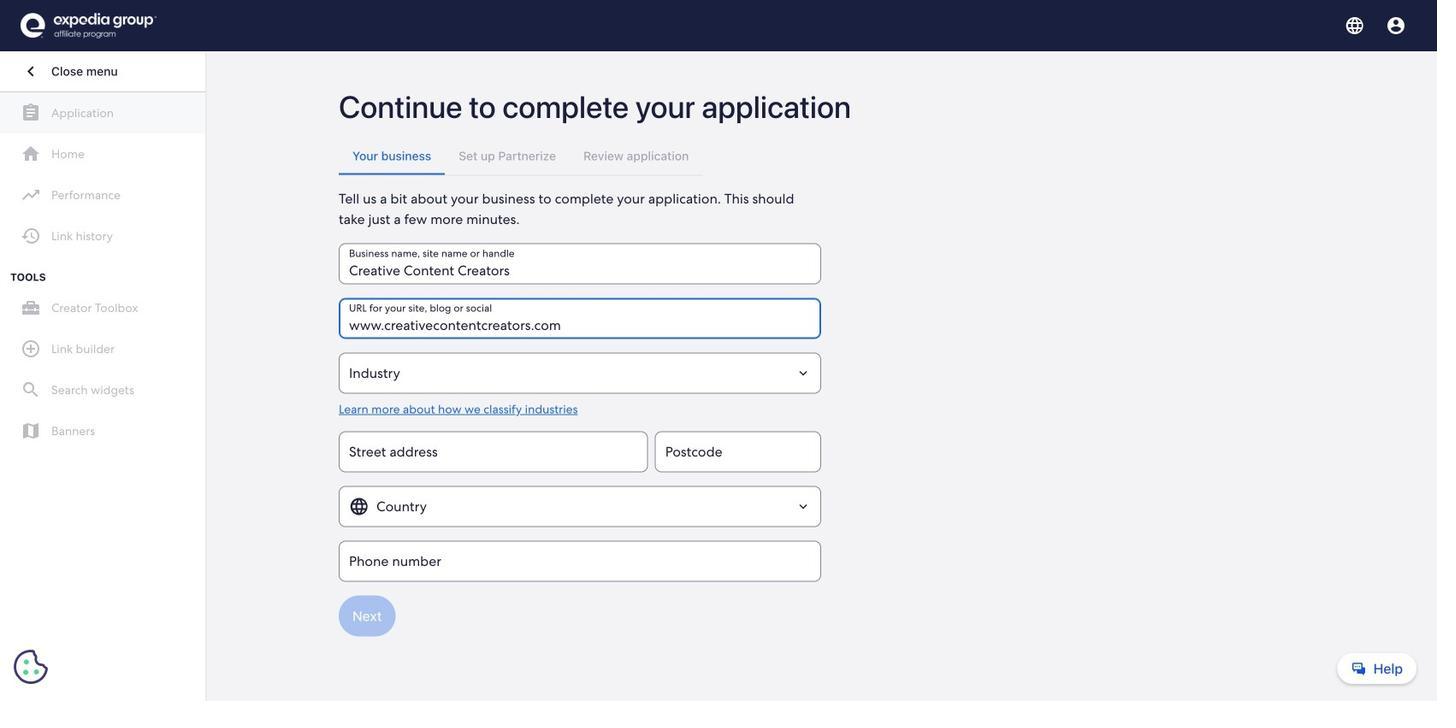 Task type: describe. For each thing, give the bounding box(es) containing it.
leading image
[[1386, 15, 1407, 36]]

directional image
[[21, 61, 41, 82]]

language image
[[1345, 15, 1366, 36]]



Task type: locate. For each thing, give the bounding box(es) containing it.
None text field
[[339, 243, 822, 285], [339, 298, 822, 339], [339, 541, 822, 582], [339, 243, 822, 285], [339, 298, 822, 339], [339, 541, 822, 582]]

expedia group affiliate program image
[[21, 13, 157, 39]]

None text field
[[339, 432, 648, 473], [655, 432, 822, 473], [339, 432, 648, 473], [655, 432, 822, 473]]

dialog
[[0, 0, 1438, 702]]

cookie preferences image
[[14, 650, 48, 685]]

list
[[339, 137, 703, 175]]



Task type: vqa. For each thing, say whether or not it's contained in the screenshot.
Language icon
yes



